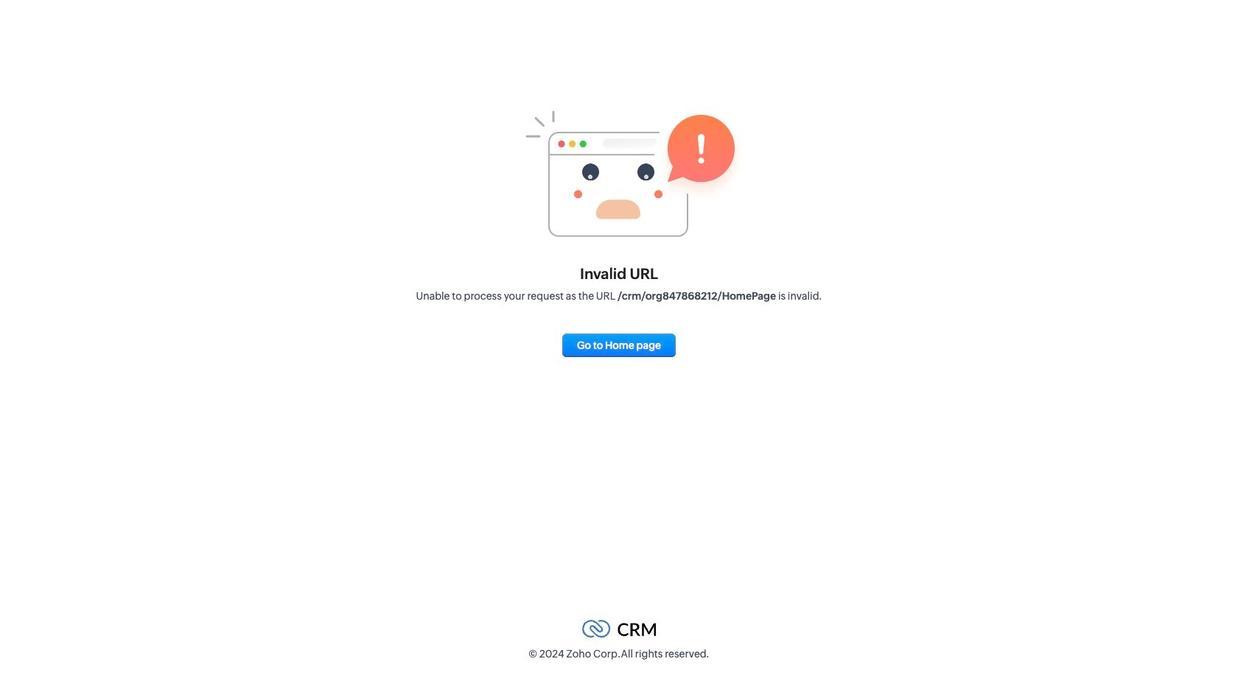 Task type: describe. For each thing, give the bounding box(es) containing it.
crm image
[[582, 621, 656, 638]]



Task type: vqa. For each thing, say whether or not it's contained in the screenshot.
CRM image
yes



